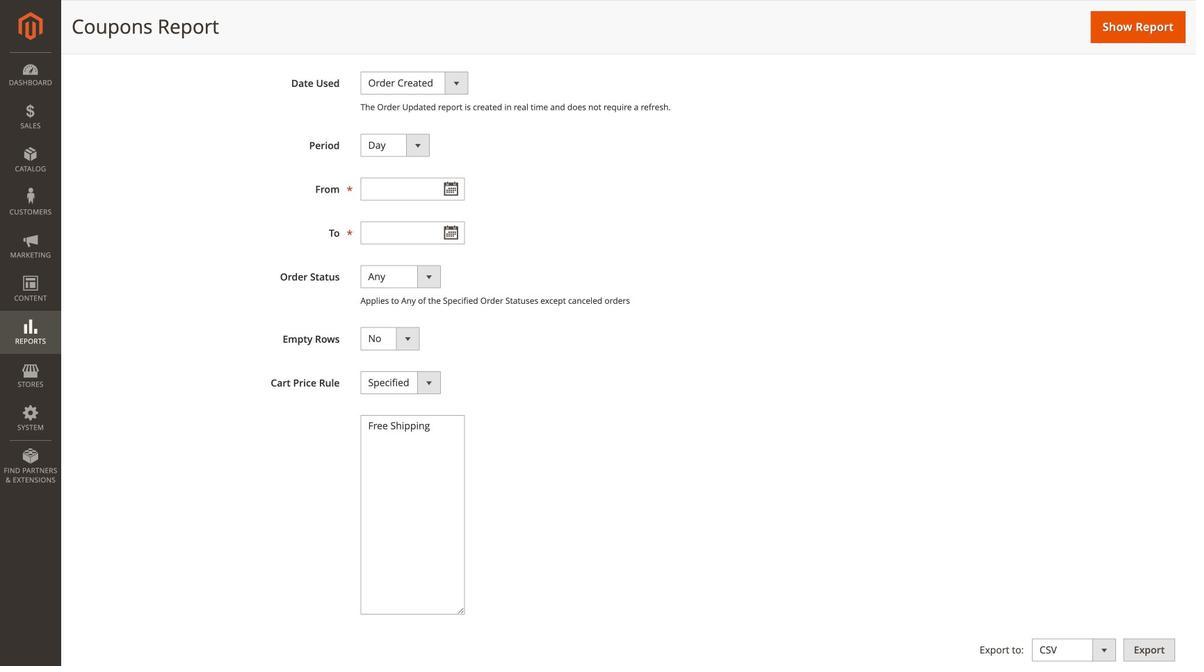 Task type: describe. For each thing, give the bounding box(es) containing it.
magento admin panel image
[[18, 12, 43, 40]]



Task type: locate. For each thing, give the bounding box(es) containing it.
None text field
[[361, 178, 465, 201]]

menu bar
[[0, 52, 61, 492]]

None text field
[[361, 221, 465, 244]]



